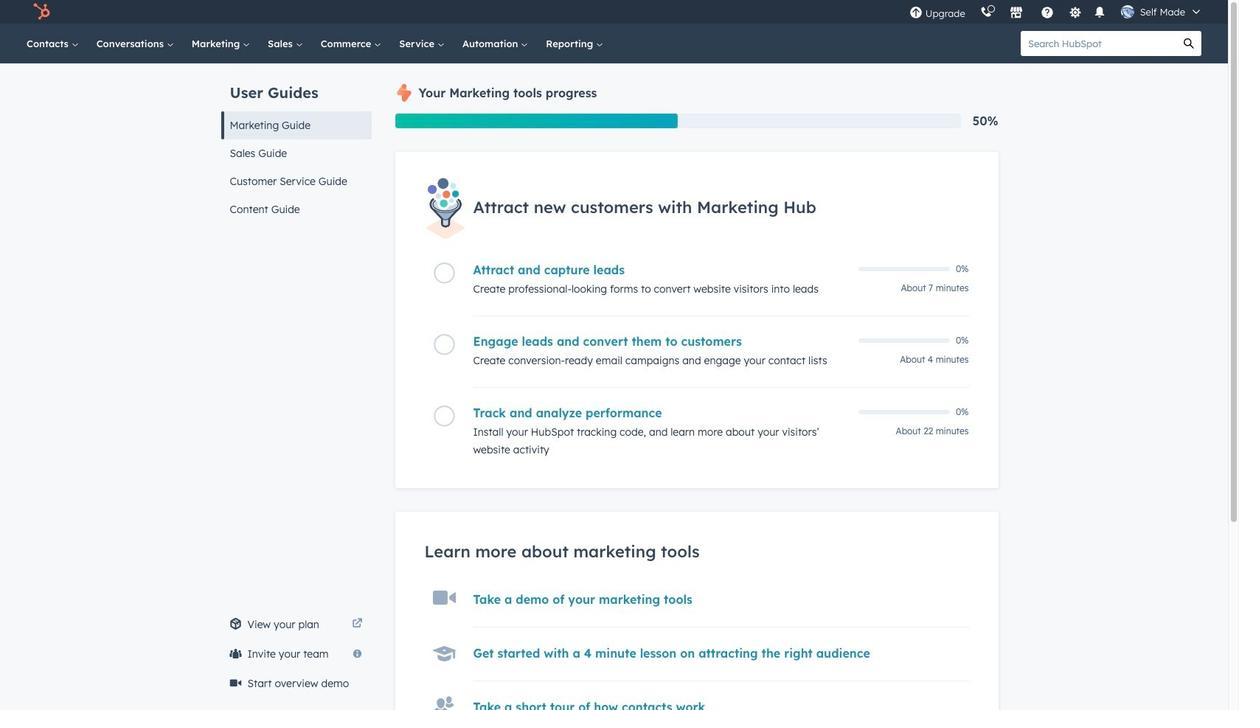 Task type: describe. For each thing, give the bounding box(es) containing it.
user guides element
[[221, 63, 372, 224]]

1 link opens in a new window image from the top
[[352, 616, 363, 634]]



Task type: vqa. For each thing, say whether or not it's contained in the screenshot.
USER GUIDES element
yes



Task type: locate. For each thing, give the bounding box(es) containing it.
Search HubSpot search field
[[1021, 31, 1177, 56]]

marketplaces image
[[1010, 7, 1023, 20]]

ruby anderson image
[[1122, 5, 1135, 18]]

2 link opens in a new window image from the top
[[352, 619, 363, 630]]

menu
[[902, 0, 1211, 24]]

link opens in a new window image
[[352, 616, 363, 634], [352, 619, 363, 630]]

progress bar
[[395, 114, 678, 128]]



